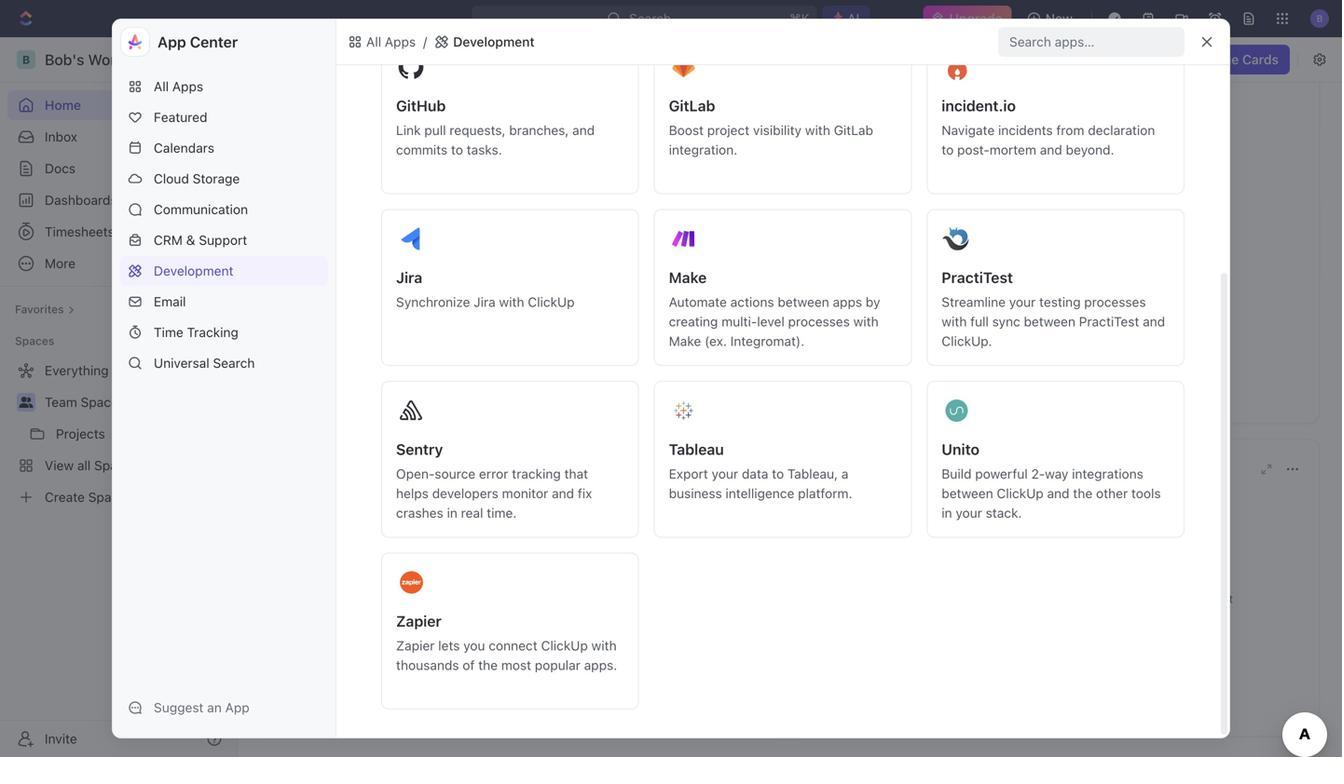 Task type: vqa. For each thing, say whether or not it's contained in the screenshot.
right Board
no



Task type: locate. For each thing, give the bounding box(es) containing it.
use clickup ai to create a recurring summary of recent activity.
[[939, 241, 1179, 271]]

1 vertical spatial of
[[463, 658, 475, 674]]

your left stack.
[[956, 506, 983, 521]]

1 vertical spatial app
[[225, 701, 250, 716]]

1 dxxtk image from the left
[[348, 34, 363, 49]]

0 horizontal spatial the
[[478, 658, 498, 674]]

zapier up don't
[[396, 613, 442, 631]]

with up apps.
[[592, 639, 617, 654]]

1 vertical spatial practitest
[[1079, 314, 1140, 330]]

sidebar navigation
[[0, 37, 238, 758]]

make down creating
[[669, 334, 701, 349]]

clickup inside unito build powerful 2-way integrations between clickup and the other tools in your stack.
[[997, 486, 1044, 502]]

in for sentry
[[447, 506, 458, 521]]

make up the automate
[[669, 269, 707, 287]]

dxxtk image for all apps
[[348, 34, 363, 49]]

learn right for
[[593, 233, 623, 246]]

all apps up featured
[[154, 79, 203, 94]]

of inside use clickup ai to create a recurring summary of recent activity.
[[1013, 258, 1024, 271]]

0 horizontal spatial practitest
[[942, 269, 1013, 287]]

lineup up platform.
[[821, 461, 870, 479]]

cloud
[[154, 171, 189, 186]]

0 horizontal spatial in
[[447, 506, 458, 521]]

all apps left /
[[366, 34, 416, 49]]

popular
[[535, 658, 581, 674]]

1 vertical spatial processes
[[788, 314, 850, 330]]

apps left /
[[385, 34, 416, 49]]

development link
[[120, 256, 328, 286]]

development
[[453, 34, 535, 49], [154, 263, 234, 279]]

summary
[[1131, 241, 1179, 255]]

1 horizontal spatial tasks.
[[559, 233, 590, 246]]

a right is on the left top of page
[[473, 233, 479, 246]]

and down way
[[1047, 486, 1070, 502]]

tasks. right for
[[559, 233, 590, 246]]

user group image
[[19, 397, 33, 408]]

in inside unito build powerful 2-way integrations between clickup and the other tools in your stack.
[[942, 506, 952, 521]]

0 horizontal spatial most
[[501, 658, 531, 674]]

&
[[186, 233, 195, 248]]

1 horizontal spatial gitlab
[[834, 123, 874, 138]]

0 vertical spatial processes
[[1085, 295, 1146, 310]]

manage cards button
[[1179, 45, 1290, 75]]

1 horizontal spatial app
[[225, 701, 250, 716]]

1 vertical spatial between
[[1024, 314, 1076, 330]]

monitor
[[502, 486, 548, 502]]

clickup.
[[942, 334, 992, 349]]

tracking
[[512, 467, 561, 482]]

to right ai
[[1020, 241, 1031, 255]]

integrations
[[1072, 467, 1144, 482]]

other
[[1096, 486, 1128, 502]]

in inside the lineup keeps your most important tasks in one list. add your most important task to get started.
[[1100, 593, 1109, 606]]

post-
[[958, 142, 990, 158]]

favorites button
[[7, 298, 83, 321]]

0 horizontal spatial development
[[154, 263, 234, 279]]

tools
[[1132, 486, 1161, 502]]

processes inside make automate actions between apps by creating multi-level processes with make (ex. integromat).
[[788, 314, 850, 330]]

a inside use clickup ai to create a recurring summary of recent activity.
[[1070, 241, 1076, 255]]

activity.
[[1064, 258, 1105, 271]]

1 vertical spatial all
[[154, 79, 169, 94]]

ai
[[1006, 241, 1017, 255]]

processes down activity.
[[1085, 295, 1146, 310]]

0 horizontal spatial app
[[158, 33, 186, 51]]

personal
[[390, 233, 436, 246]]

1 vertical spatial the
[[478, 658, 498, 674]]

1 horizontal spatial apps
[[385, 34, 416, 49]]

with down by
[[854, 314, 879, 330]]

helps
[[396, 486, 429, 502]]

all up featured
[[154, 79, 169, 94]]

0 vertical spatial jira
[[396, 269, 423, 287]]

0 horizontal spatial lineup
[[821, 461, 870, 479]]

1 zapier from the top
[[396, 613, 442, 631]]

mortem
[[990, 142, 1037, 158]]

important up get
[[1015, 593, 1066, 606]]

favorites
[[15, 303, 64, 316]]

team
[[45, 395, 77, 410]]

most right the add
[[1207, 593, 1234, 606]]

clickup down for
[[528, 295, 575, 310]]

with inside "zapier zapier lets you connect clickup with thousands of the most popular apps."
[[592, 639, 617, 654]]

your right the add
[[1181, 593, 1204, 606]]

clickup up stack.
[[997, 486, 1044, 502]]

all apps link up featured link
[[120, 72, 328, 102]]

a
[[473, 233, 479, 246], [1070, 241, 1076, 255], [842, 467, 849, 482]]

0 vertical spatial make
[[669, 269, 707, 287]]

clickup up the popular
[[541, 639, 588, 654]]

0 vertical spatial zapier
[[396, 613, 442, 631]]

in
[[447, 506, 458, 521], [942, 506, 952, 521], [1100, 593, 1109, 606]]

search
[[213, 356, 255, 371]]

the for unito
[[1073, 486, 1093, 502]]

zapier
[[396, 613, 442, 631], [396, 639, 435, 654]]

a inside tableau export your data to tableau, a business intelligence platform.
[[842, 467, 849, 482]]

in left one
[[1100, 593, 1109, 606]]

0 vertical spatial lineup
[[821, 461, 870, 479]]

lineup inside the lineup keeps your most important tasks in one list. add your most important task to get started.
[[884, 593, 921, 606]]

to left get
[[1030, 608, 1040, 621]]

learn more link
[[593, 233, 653, 246], [599, 639, 658, 652]]

0 vertical spatial important
[[1015, 593, 1066, 606]]

to down "requests,"
[[451, 142, 463, 158]]

the left the "other"
[[1073, 486, 1093, 502]]

home link
[[7, 90, 229, 120]]

app left the center
[[158, 33, 186, 51]]

app
[[158, 33, 186, 51], [225, 701, 250, 716]]

1 vertical spatial make
[[669, 334, 701, 349]]

crm & support link
[[120, 226, 328, 255]]

and inside sentry open-source error tracking that helps developers monitor and fix crashes in real time.
[[552, 486, 574, 502]]

1 vertical spatial learn more link
[[599, 639, 658, 652]]

clickup left ai
[[962, 241, 1003, 255]]

0 vertical spatial all
[[366, 34, 381, 49]]

2 horizontal spatial between
[[1024, 314, 1076, 330]]

dialog containing app center
[[112, 0, 1231, 739]]

0 horizontal spatial of
[[463, 658, 475, 674]]

featured link
[[120, 103, 328, 132]]

1 vertical spatial zapier
[[396, 639, 435, 654]]

comments
[[353, 461, 427, 479]]

and down the from
[[1040, 142, 1063, 158]]

your up sync
[[1009, 295, 1036, 310]]

to left post-
[[942, 142, 954, 158]]

1 vertical spatial apps
[[172, 79, 203, 94]]

of down 'you'
[[463, 658, 475, 674]]

1 horizontal spatial processes
[[1085, 295, 1146, 310]]

development down &
[[154, 263, 234, 279]]

1 vertical spatial lineup
[[884, 593, 921, 606]]

2 horizontal spatial in
[[1100, 593, 1109, 606]]

0 horizontal spatial all apps link
[[120, 72, 328, 102]]

one
[[1112, 593, 1132, 606]]

practitest up streamline
[[942, 269, 1013, 287]]

between inside unito build powerful 2-way integrations between clickup and the other tools in your stack.
[[942, 486, 994, 502]]

tasks. down "requests,"
[[467, 142, 502, 158]]

list
[[439, 233, 458, 246]]

to inside incident.io navigate incidents from declaration to post-mortem and beyond.
[[942, 142, 954, 158]]

0 horizontal spatial dxxtk image
[[348, 34, 363, 49]]

of down ai
[[1013, 258, 1024, 271]]

learn up apps.
[[599, 639, 628, 652]]

1 horizontal spatial lineup
[[884, 593, 921, 606]]

a up activity.
[[1070, 241, 1076, 255]]

dxxtk image for development
[[435, 34, 450, 49]]

dialog
[[112, 0, 1231, 739]]

email
[[154, 294, 186, 310]]

apps up featured
[[172, 79, 203, 94]]

1 vertical spatial jira
[[474, 295, 496, 310]]

of inside "zapier zapier lets you connect clickup with thousands of the most popular apps."
[[463, 658, 475, 674]]

your
[[532, 233, 556, 246], [1009, 295, 1036, 310], [712, 467, 738, 482], [956, 506, 983, 521], [959, 593, 982, 606], [1181, 593, 1204, 606]]

between down testing at the right top of the page
[[1024, 314, 1076, 330]]

2 horizontal spatial a
[[1070, 241, 1076, 255]]

0 horizontal spatial all
[[154, 79, 169, 94]]

the inside "zapier zapier lets you connect clickup with thousands of the most popular apps."
[[478, 658, 498, 674]]

0 vertical spatial the
[[1073, 486, 1093, 502]]

fix
[[578, 486, 592, 502]]

most up task
[[985, 593, 1011, 606]]

0 horizontal spatial tasks.
[[467, 142, 502, 158]]

tasks.
[[467, 142, 502, 158], [559, 233, 590, 246]]

0 vertical spatial app
[[158, 33, 186, 51]]

1 horizontal spatial in
[[942, 506, 952, 521]]

1 vertical spatial important
[[950, 608, 1001, 621]]

project
[[707, 123, 750, 138]]

zapier up "thousands"
[[396, 639, 435, 654]]

app right an
[[225, 701, 250, 716]]

cards
[[1243, 52, 1279, 67]]

keeps
[[924, 593, 956, 606]]

1 horizontal spatial between
[[942, 486, 994, 502]]

1 horizontal spatial jira
[[474, 295, 496, 310]]

your left data
[[712, 467, 738, 482]]

list.
[[1135, 593, 1154, 606]]

tableau export your data to tableau, a business intelligence platform.
[[669, 441, 853, 502]]

gitlab right visibility
[[834, 123, 874, 138]]

creating
[[669, 314, 718, 330]]

0 horizontal spatial jira
[[396, 269, 423, 287]]

and inside unito build powerful 2-way integrations between clickup and the other tools in your stack.
[[1047, 486, 1070, 502]]

you
[[384, 639, 404, 652]]

you don't have any assigned comments. learn more
[[384, 639, 658, 652]]

to right data
[[772, 467, 784, 482]]

all
[[366, 34, 381, 49], [154, 79, 169, 94]]

and down summary
[[1143, 314, 1166, 330]]

with up clickup.
[[942, 314, 967, 330]]

unito
[[942, 441, 980, 459]]

data
[[742, 467, 769, 482]]

0 vertical spatial development
[[453, 34, 535, 49]]

email link
[[120, 287, 328, 317]]

most down connect in the bottom left of the page
[[501, 658, 531, 674]]

jira right synchronize
[[474, 295, 496, 310]]

1 horizontal spatial of
[[1013, 258, 1024, 271]]

with down personal list is a home for your tasks. learn more
[[499, 295, 524, 310]]

with right visibility
[[805, 123, 831, 138]]

app inside "button"
[[225, 701, 250, 716]]

task
[[1004, 608, 1027, 621]]

all left /
[[366, 34, 381, 49]]

1 horizontal spatial a
[[842, 467, 849, 482]]

2 dxxtk image from the left
[[435, 34, 450, 49]]

2 make from the top
[[669, 334, 701, 349]]

a up platform.
[[842, 467, 849, 482]]

communication link
[[120, 195, 328, 225]]

most
[[985, 593, 1011, 606], [1207, 593, 1234, 606], [501, 658, 531, 674]]

0 vertical spatial learn more link
[[593, 233, 653, 246]]

1 vertical spatial gitlab
[[834, 123, 874, 138]]

0 vertical spatial of
[[1013, 258, 1024, 271]]

in down build
[[942, 506, 952, 521]]

your inside 'practitest streamline your testing processes with full sync between practitest and clickup.'
[[1009, 295, 1036, 310]]

all apps link left /
[[344, 31, 420, 53]]

pull
[[425, 123, 446, 138]]

business
[[669, 486, 722, 502]]

with
[[805, 123, 831, 138], [499, 295, 524, 310], [854, 314, 879, 330], [942, 314, 967, 330], [592, 639, 617, 654]]

dxxtk image right /
[[435, 34, 450, 49]]

0 vertical spatial all apps link
[[344, 31, 420, 53]]

0 vertical spatial more
[[626, 233, 653, 246]]

in inside sentry open-source error tracking that helps developers monitor and fix crashes in real time.
[[447, 506, 458, 521]]

important down keeps
[[950, 608, 1001, 621]]

all apps
[[366, 34, 416, 49], [154, 79, 203, 94]]

lineup left keeps
[[884, 593, 921, 606]]

1 horizontal spatial all apps link
[[344, 31, 420, 53]]

tasks. inside github link pull requests, branches, and commits to tasks.
[[467, 142, 502, 158]]

and left fix on the left
[[552, 486, 574, 502]]

1 vertical spatial tasks.
[[559, 233, 590, 246]]

open-
[[396, 467, 435, 482]]

0 horizontal spatial important
[[950, 608, 1001, 621]]

that
[[565, 467, 588, 482]]

the down 'you'
[[478, 658, 498, 674]]

1 vertical spatial all apps
[[154, 79, 203, 94]]

2 zapier from the top
[[396, 639, 435, 654]]

of for zapier
[[463, 658, 475, 674]]

storage
[[193, 171, 240, 186]]

to inside the lineup keeps your most important tasks in one list. add your most important task to get started.
[[1030, 608, 1040, 621]]

beyond.
[[1066, 142, 1115, 158]]

0 horizontal spatial between
[[778, 295, 830, 310]]

development right /
[[453, 34, 535, 49]]

practitest down standup
[[1079, 314, 1140, 330]]

incident.io
[[942, 97, 1016, 115]]

0 horizontal spatial processes
[[788, 314, 850, 330]]

universal
[[154, 356, 209, 371]]

jira up synchronize
[[396, 269, 423, 287]]

recent
[[1027, 258, 1061, 271]]

featured
[[154, 110, 207, 125]]

in for unito
[[942, 506, 952, 521]]

and right "branches,"
[[573, 123, 595, 138]]

between down build
[[942, 486, 994, 502]]

0 vertical spatial apps
[[385, 34, 416, 49]]

in left real
[[447, 506, 458, 521]]

1 horizontal spatial the
[[1073, 486, 1093, 502]]

your right for
[[532, 233, 556, 246]]

1 vertical spatial development
[[154, 263, 234, 279]]

processes down apps
[[788, 314, 850, 330]]

between up level
[[778, 295, 830, 310]]

2 vertical spatial between
[[942, 486, 994, 502]]

team space link
[[45, 388, 177, 418]]

0 vertical spatial between
[[778, 295, 830, 310]]

more
[[626, 233, 653, 246], [632, 639, 658, 652]]

time tracking link
[[120, 318, 328, 348]]

the inside unito build powerful 2-way integrations between clickup and the other tools in your stack.
[[1073, 486, 1093, 502]]

1 horizontal spatial all apps
[[366, 34, 416, 49]]

0 vertical spatial gitlab
[[669, 97, 715, 115]]

gitlab up boost at the top
[[669, 97, 715, 115]]

lets
[[438, 639, 460, 654]]

0 vertical spatial tasks.
[[467, 142, 502, 158]]

universal search
[[154, 356, 255, 371]]

way
[[1045, 467, 1069, 482]]

1 horizontal spatial dxxtk image
[[435, 34, 450, 49]]

2-
[[1032, 467, 1045, 482]]

with inside make automate actions between apps by creating multi-level processes with make (ex. integromat).
[[854, 314, 879, 330]]

dxxtk image
[[348, 34, 363, 49], [435, 34, 450, 49]]

dxxtk image left /
[[348, 34, 363, 49]]

the
[[1073, 486, 1093, 502], [478, 658, 498, 674]]

jira synchronize jira with clickup
[[396, 269, 575, 310]]



Task type: describe. For each thing, give the bounding box(es) containing it.
0 horizontal spatial apps
[[172, 79, 203, 94]]

actions
[[731, 295, 774, 310]]

build
[[942, 467, 972, 482]]

cloud storage
[[154, 171, 240, 186]]

edit
[[1060, 52, 1083, 67]]

lineup keeps your most important tasks in one list. add your most important task to get started.
[[884, 593, 1234, 621]]

declaration
[[1088, 123, 1155, 138]]

development inside "link"
[[154, 263, 234, 279]]

lineup for lineup
[[821, 461, 870, 479]]

1 horizontal spatial all
[[366, 34, 381, 49]]

1 vertical spatial learn
[[599, 639, 628, 652]]

automate
[[669, 295, 727, 310]]

intelligence
[[726, 486, 795, 502]]

1 horizontal spatial practitest
[[1079, 314, 1140, 330]]

Search apps… field
[[1010, 31, 1177, 53]]

timesheets
[[45, 224, 114, 240]]

comments.
[[537, 639, 596, 652]]

stack.
[[986, 506, 1022, 521]]

0 vertical spatial learn
[[593, 233, 623, 246]]

connect
[[489, 639, 538, 654]]

github link pull requests, branches, and commits to tasks.
[[396, 97, 595, 158]]

recurring
[[1080, 241, 1128, 255]]

1 horizontal spatial most
[[985, 593, 1011, 606]]

communication
[[154, 202, 248, 217]]

team space
[[45, 395, 118, 410]]

platform.
[[798, 486, 853, 502]]

0 horizontal spatial a
[[473, 233, 479, 246]]

write
[[1020, 289, 1048, 302]]

between inside 'practitest streamline your testing processes with full sync between practitest and clickup.'
[[1024, 314, 1076, 330]]

learn more link for tasks.
[[593, 233, 653, 246]]

started.
[[1064, 608, 1105, 621]]

incidents
[[998, 123, 1053, 138]]

standup
[[1051, 289, 1098, 302]]

your inside tableau export your data to tableau, a business intelligence platform.
[[712, 467, 738, 482]]

center
[[190, 33, 238, 51]]

synchronize
[[396, 295, 470, 310]]

suggest
[[154, 701, 204, 716]]

to inside github link pull requests, branches, and commits to tasks.
[[451, 142, 463, 158]]

integromat).
[[731, 334, 805, 349]]

visibility
[[753, 123, 802, 138]]

unito build powerful 2-way integrations between clickup and the other tools in your stack.
[[942, 441, 1161, 521]]

2 horizontal spatial most
[[1207, 593, 1234, 606]]

⌘k
[[790, 11, 810, 26]]

incident.io navigate incidents from declaration to post-mortem and beyond.
[[942, 97, 1155, 158]]

requests,
[[450, 123, 506, 138]]

upgrade link
[[923, 6, 1012, 32]]

0 horizontal spatial all apps
[[154, 79, 203, 94]]

0 horizontal spatial gitlab
[[669, 97, 715, 115]]

1 make from the top
[[669, 269, 707, 287]]

of for use
[[1013, 258, 1024, 271]]

real
[[461, 506, 483, 521]]

full
[[971, 314, 989, 330]]

spaces
[[15, 335, 54, 348]]

lineup for lineup keeps your most important tasks in one list. add your most important task to get started.
[[884, 593, 921, 606]]

personal list is a home for your tasks. learn more
[[390, 233, 653, 246]]

your inside unito build powerful 2-way integrations between clickup and the other tools in your stack.
[[956, 506, 983, 521]]

suggest an app
[[154, 701, 250, 716]]

and inside github link pull requests, branches, and commits to tasks.
[[573, 123, 595, 138]]

sentry
[[396, 441, 443, 459]]

dashboards link
[[7, 186, 229, 215]]

write standup button
[[1012, 284, 1106, 307]]

practitest streamline your testing processes with full sync between practitest and clickup.
[[942, 269, 1166, 349]]

and inside 'practitest streamline your testing processes with full sync between practitest and clickup.'
[[1143, 314, 1166, 330]]

with inside the gitlab boost project visibility with gitlab integration.
[[805, 123, 831, 138]]

new button
[[1020, 4, 1084, 34]]

assigned comments
[[283, 461, 427, 479]]

1 horizontal spatial important
[[1015, 593, 1066, 606]]

export
[[669, 467, 708, 482]]

don't
[[407, 639, 434, 652]]

make automate actions between apps by creating multi-level processes with make (ex. integromat).
[[669, 269, 881, 349]]

your right keeps
[[959, 593, 982, 606]]

0 vertical spatial practitest
[[942, 269, 1013, 287]]

1 horizontal spatial development
[[453, 34, 535, 49]]

and inside incident.io navigate incidents from declaration to post-mortem and beyond.
[[1040, 142, 1063, 158]]

edit layout:
[[1060, 52, 1127, 67]]

github
[[396, 97, 446, 115]]

1 vertical spatial more
[[632, 639, 658, 652]]

inbox
[[45, 129, 77, 145]]

1 vertical spatial all apps link
[[120, 72, 328, 102]]

clickup inside use clickup ai to create a recurring summary of recent activity.
[[962, 241, 1003, 255]]

manage cards
[[1190, 52, 1279, 67]]

add
[[1157, 593, 1178, 606]]

assigned
[[487, 639, 534, 652]]

manage
[[1190, 52, 1239, 67]]

powerful
[[975, 467, 1028, 482]]

apps.
[[584, 658, 617, 674]]

assigned
[[283, 461, 349, 479]]

home
[[482, 233, 511, 246]]

with inside 'practitest streamline your testing processes with full sync between practitest and clickup.'
[[942, 314, 967, 330]]

navigate
[[942, 123, 995, 138]]

learn more link for more
[[599, 639, 658, 652]]

calendars link
[[120, 133, 328, 163]]

between inside make automate actions between apps by creating multi-level processes with make (ex. integromat).
[[778, 295, 830, 310]]

0 vertical spatial all apps
[[366, 34, 416, 49]]

time
[[154, 325, 183, 340]]

/
[[423, 34, 427, 49]]

multi-
[[722, 314, 757, 330]]

clickup inside "zapier zapier lets you connect clickup with thousands of the most popular apps."
[[541, 639, 588, 654]]

support
[[199, 233, 247, 248]]

time tracking
[[154, 325, 239, 340]]

clickup inside jira synchronize jira with clickup
[[528, 295, 575, 310]]

tableau,
[[788, 467, 838, 482]]

space
[[81, 395, 118, 410]]

link
[[396, 123, 421, 138]]

to inside tableau export your data to tableau, a business intelligence platform.
[[772, 467, 784, 482]]

with inside jira synchronize jira with clickup
[[499, 295, 524, 310]]

new
[[1046, 11, 1073, 26]]

calendars
[[154, 140, 214, 156]]

to inside use clickup ai to create a recurring summary of recent activity.
[[1020, 241, 1031, 255]]

boost
[[669, 123, 704, 138]]

the for zapier
[[478, 658, 498, 674]]

app center
[[158, 33, 238, 51]]

sentry open-source error tracking that helps developers monitor and fix crashes in real time.
[[396, 441, 592, 521]]

use
[[939, 241, 959, 255]]

integration.
[[669, 142, 738, 158]]

write standup
[[1020, 289, 1098, 302]]

from
[[1057, 123, 1085, 138]]

dashboards
[[45, 193, 117, 208]]

cloud storage link
[[120, 164, 328, 194]]

you
[[464, 639, 485, 654]]

tracking
[[187, 325, 239, 340]]

timesheets link
[[7, 217, 229, 247]]

(ex.
[[705, 334, 727, 349]]

search...
[[630, 11, 683, 26]]

invite
[[45, 732, 77, 747]]

processes inside 'practitest streamline your testing processes with full sync between practitest and clickup.'
[[1085, 295, 1146, 310]]

most inside "zapier zapier lets you connect clickup with thousands of the most popular apps."
[[501, 658, 531, 674]]

apps
[[833, 295, 862, 310]]

crashes
[[396, 506, 444, 521]]



